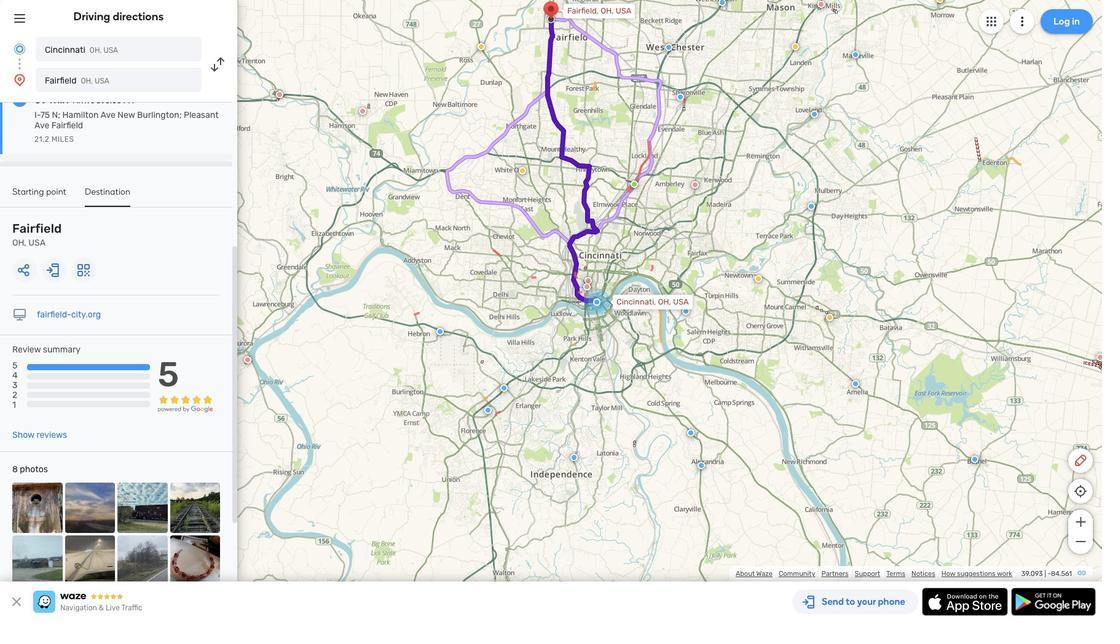 Task type: describe. For each thing, give the bounding box(es) containing it.
1 vertical spatial fairfield oh, usa
[[12, 221, 62, 248]]

point
[[46, 187, 66, 197]]

0 vertical spatial fairfield
[[45, 76, 77, 86]]

image 8 of fairfield, fairfield image
[[170, 536, 220, 586]]

usa inside cincinnati oh, usa
[[103, 46, 118, 55]]

4
[[12, 371, 18, 381]]

image 3 of fairfield, fairfield image
[[117, 483, 168, 533]]

show reviews
[[12, 430, 67, 441]]

1 horizontal spatial road closed image
[[585, 277, 592, 285]]

5 4 3 2 1
[[12, 361, 18, 411]]

-
[[1048, 571, 1051, 579]]

0 horizontal spatial hazard image
[[792, 43, 799, 50]]

2
[[12, 391, 17, 401]]

min
[[50, 93, 69, 106]]

summary
[[43, 345, 81, 355]]

live
[[106, 604, 120, 613]]

starting point
[[12, 187, 66, 197]]

i-
[[34, 110, 40, 121]]

suggestions
[[957, 571, 996, 579]]

review summary
[[12, 345, 81, 355]]

location image
[[12, 73, 27, 87]]

show
[[12, 430, 34, 441]]

directions
[[113, 10, 164, 23]]

image 6 of fairfield, fairfield image
[[65, 536, 115, 586]]

5 for 5
[[158, 355, 179, 395]]

how
[[942, 571, 956, 579]]

image 2 of fairfield, fairfield image
[[65, 483, 115, 533]]

partners
[[822, 571, 849, 579]]

oh, right fairfield,
[[601, 6, 614, 15]]

terms link
[[887, 571, 906, 579]]

8 photos
[[12, 465, 48, 475]]

cincinnati oh, usa
[[45, 45, 118, 55]]

chit chat image
[[631, 181, 638, 188]]

fairfield,
[[568, 6, 599, 15]]

fairfield-
[[37, 310, 71, 320]]

zoom out image
[[1073, 535, 1089, 550]]

zoom in image
[[1073, 515, 1089, 530]]

usa right cincinnati,
[[673, 298, 689, 307]]

reviews
[[37, 430, 67, 441]]

&
[[99, 604, 104, 613]]

navigation
[[60, 604, 97, 613]]

image 5 of fairfield, fairfield image
[[12, 536, 62, 586]]

partners link
[[822, 571, 849, 579]]

support link
[[855, 571, 880, 579]]

fairfield-city.org link
[[37, 310, 101, 320]]

usa down starting point button
[[28, 238, 46, 248]]

community link
[[779, 571, 816, 579]]

39.093
[[1022, 571, 1043, 579]]

1 vertical spatial road closed image
[[276, 91, 283, 98]]

arrive
[[73, 97, 95, 105]]

2 vertical spatial fairfield
[[12, 221, 62, 236]]



Task type: vqa. For each thing, say whether or not it's contained in the screenshot.
the Image 8 of Lynnwood, Lynnwood
no



Task type: locate. For each thing, give the bounding box(es) containing it.
how suggestions work link
[[942, 571, 1013, 579]]

oh, right cincinnati,
[[658, 298, 671, 307]]

|
[[1045, 571, 1046, 579]]

usa down driving directions
[[103, 46, 118, 55]]

fairfield inside 39 min arrive at 5:03 pm i-75 n; hamilton ave new burlington; pleasant ave fairfield 21.2 miles
[[51, 121, 83, 131]]

photos
[[20, 465, 48, 475]]

n;
[[52, 110, 60, 121]]

0 vertical spatial fairfield oh, usa
[[45, 76, 109, 86]]

1 horizontal spatial hazard image
[[826, 314, 834, 322]]

2 horizontal spatial road closed image
[[818, 1, 825, 8]]

5 for 5 4 3 2 1
[[12, 361, 17, 371]]

about waze link
[[736, 571, 773, 579]]

notices link
[[912, 571, 936, 579]]

0 horizontal spatial road closed image
[[276, 91, 283, 98]]

road closed image
[[359, 108, 366, 115], [692, 181, 699, 189], [584, 283, 591, 291], [1097, 354, 1102, 362], [244, 357, 251, 364]]

usa
[[616, 6, 632, 15], [103, 46, 118, 55], [95, 77, 109, 85], [28, 238, 46, 248], [673, 298, 689, 307]]

police image
[[852, 51, 860, 58], [811, 111, 818, 118], [808, 203, 815, 210], [501, 385, 508, 392], [687, 430, 695, 437]]

traffic
[[121, 604, 142, 613]]

5
[[158, 355, 179, 395], [12, 361, 17, 371]]

burlington;
[[137, 110, 182, 121]]

computer image
[[12, 308, 27, 323]]

3
[[12, 381, 17, 391]]

city.org
[[71, 310, 101, 320]]

review
[[12, 345, 41, 355]]

waze
[[757, 571, 773, 579]]

0 horizontal spatial 5
[[12, 361, 17, 371]]

cincinnati, oh, usa
[[617, 298, 689, 307]]

destination button
[[85, 187, 131, 207]]

police image
[[719, 0, 726, 6], [665, 44, 673, 51], [677, 93, 684, 101], [683, 308, 690, 315], [437, 328, 444, 336], [852, 381, 860, 388], [485, 407, 492, 414], [571, 454, 578, 462], [971, 456, 979, 464], [698, 462, 705, 470]]

21.2
[[34, 135, 49, 144]]

hazard image
[[792, 43, 799, 50], [826, 314, 834, 322]]

1 vertical spatial hazard image
[[826, 314, 834, 322]]

driving directions
[[74, 10, 164, 23]]

fairfield oh, usa
[[45, 76, 109, 86], [12, 221, 62, 248]]

terms
[[887, 571, 906, 579]]

image 4 of fairfield, fairfield image
[[170, 483, 220, 533]]

current location image
[[12, 42, 27, 57]]

fairfield
[[45, 76, 77, 86], [51, 121, 83, 131], [12, 221, 62, 236]]

0 vertical spatial road closed image
[[818, 1, 825, 8]]

driving
[[74, 10, 110, 23]]

new
[[118, 110, 135, 121]]

1
[[12, 401, 16, 411]]

destination
[[85, 187, 131, 197]]

fairfield down starting point button
[[12, 221, 62, 236]]

pleasant
[[184, 110, 219, 121]]

fairfield up min
[[45, 76, 77, 86]]

ave up 21.2
[[34, 121, 49, 131]]

39 min arrive at 5:03 pm i-75 n; hamilton ave new burlington; pleasant ave fairfield 21.2 miles
[[34, 93, 219, 144]]

starting
[[12, 187, 44, 197]]

2 vertical spatial road closed image
[[585, 277, 592, 285]]

ave down 5:03
[[101, 110, 115, 121]]

cincinnati,
[[617, 298, 656, 307]]

84.561
[[1051, 571, 1072, 579]]

oh,
[[601, 6, 614, 15], [90, 46, 102, 55], [81, 77, 93, 85], [12, 238, 26, 248], [658, 298, 671, 307]]

cincinnati
[[45, 45, 85, 55]]

oh, up the arrive
[[81, 77, 93, 85]]

fairfield oh, usa up the arrive
[[45, 76, 109, 86]]

1 horizontal spatial 5
[[158, 355, 179, 395]]

5 inside 5 4 3 2 1
[[12, 361, 17, 371]]

link image
[[1077, 569, 1087, 579]]

1 horizontal spatial ave
[[101, 110, 115, 121]]

hamilton
[[62, 110, 99, 121]]

fairfield up miles
[[51, 121, 83, 131]]

usa up the "at"
[[95, 77, 109, 85]]

oh, down starting point button
[[12, 238, 26, 248]]

x image
[[9, 595, 24, 610]]

39
[[34, 93, 48, 106]]

fairfield, oh, usa
[[568, 6, 632, 15]]

pencil image
[[1074, 454, 1088, 469]]

work
[[997, 571, 1013, 579]]

39.093 | -84.561
[[1022, 571, 1072, 579]]

starting point button
[[12, 187, 66, 206]]

0 horizontal spatial ave
[[34, 121, 49, 131]]

road closed image
[[818, 1, 825, 8], [276, 91, 283, 98], [585, 277, 592, 285]]

image 7 of fairfield, fairfield image
[[117, 536, 168, 586]]

miles
[[51, 135, 74, 144]]

usa right fairfield,
[[616, 6, 632, 15]]

navigation & live traffic
[[60, 604, 142, 613]]

oh, inside cincinnati oh, usa
[[90, 46, 102, 55]]

fairfield-city.org
[[37, 310, 101, 320]]

community
[[779, 571, 816, 579]]

fairfield oh, usa down starting point button
[[12, 221, 62, 248]]

oh, right cincinnati
[[90, 46, 102, 55]]

5:03
[[105, 97, 121, 105]]

0 vertical spatial hazard image
[[792, 43, 799, 50]]

support
[[855, 571, 880, 579]]

8
[[12, 465, 18, 475]]

about
[[736, 571, 755, 579]]

75
[[40, 110, 50, 121]]

notices
[[912, 571, 936, 579]]

1 vertical spatial fairfield
[[51, 121, 83, 131]]

ave
[[101, 110, 115, 121], [34, 121, 49, 131]]

about waze community partners support terms notices how suggestions work
[[736, 571, 1013, 579]]

hazard image
[[936, 0, 944, 3], [478, 43, 485, 50], [519, 167, 526, 175], [755, 275, 762, 283]]

pm
[[123, 97, 134, 105]]

image 1 of fairfield, fairfield image
[[12, 483, 62, 533]]

at
[[96, 97, 104, 105]]



